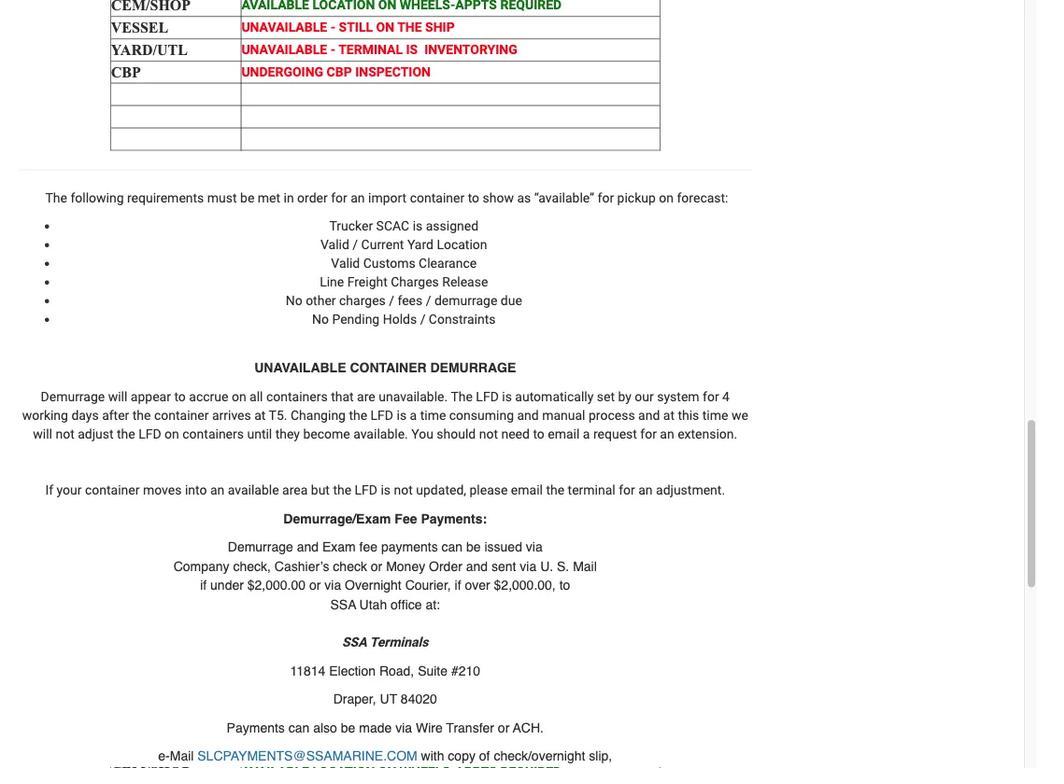 Task type: locate. For each thing, give the bounding box(es) containing it.
1 vertical spatial no
[[312, 312, 329, 327]]

unavailable
[[241, 20, 327, 35], [241, 42, 327, 57], [254, 360, 346, 375]]

container right your
[[85, 483, 140, 498]]

1 horizontal spatial the
[[451, 389, 473, 405]]

containers up t5.
[[266, 389, 328, 405]]

for left 4
[[703, 389, 719, 405]]

check,
[[233, 559, 271, 574]]

lfd up demurrage/exam fee payments:
[[355, 483, 377, 498]]

1 horizontal spatial demurrage
[[228, 540, 293, 555]]

0 vertical spatial email
[[548, 427, 580, 442]]

the inside demurrage will appear to accrue on all containers that are unavailable. the lfd is automatically set by our system for 4 working days after the container arrives at t5. changing the lfd is a time consuming and manual process and at this time we will not adjust the lfd on containers until they become available. you should not need to email a request for an extension.
[[451, 389, 473, 405]]

via left u.
[[520, 559, 537, 574]]

for left "pickup"
[[598, 190, 614, 206]]

set
[[597, 389, 615, 405]]

other
[[306, 293, 336, 309]]

0 vertical spatial on
[[659, 190, 674, 206]]

0 vertical spatial be
[[240, 190, 254, 206]]

lfd up the available.
[[371, 408, 393, 424]]

1 horizontal spatial will
[[108, 389, 127, 405]]

s.
[[557, 559, 569, 574]]

0 horizontal spatial will
[[33, 427, 52, 442]]

1 - from the top
[[330, 20, 336, 35]]

0 vertical spatial can
[[442, 540, 463, 555]]

0 vertical spatial unavailable
[[241, 20, 327, 35]]

moves
[[143, 483, 182, 498]]

fee
[[359, 540, 378, 555]]

0 vertical spatial a
[[410, 408, 417, 424]]

your
[[57, 483, 82, 498]]

the left following
[[45, 190, 67, 206]]

if left over
[[455, 578, 461, 593]]

yard
[[407, 237, 433, 253]]

demurrage up days
[[41, 389, 105, 405]]

1 vertical spatial unavailable
[[241, 42, 327, 57]]

1 horizontal spatial be
[[341, 721, 355, 736]]

vessel
[[111, 19, 168, 36]]

but
[[311, 483, 330, 498]]

be right also
[[341, 721, 355, 736]]

and up need
[[517, 408, 539, 424]]

is up yard on the left top
[[413, 218, 423, 234]]

- left the still
[[330, 20, 336, 35]]

undergoing
[[241, 64, 323, 80]]

changing
[[291, 408, 346, 424]]

cbp down terminal
[[327, 64, 352, 80]]

not down consuming
[[479, 427, 498, 442]]

u.
[[540, 559, 553, 574]]

0 horizontal spatial not
[[56, 427, 74, 442]]

0 vertical spatial or
[[371, 559, 382, 574]]

order
[[429, 559, 462, 574]]

1 time from the left
[[420, 408, 446, 424]]

ssa left utah
[[330, 597, 356, 612]]

at left this
[[663, 408, 675, 424]]

2 horizontal spatial be
[[466, 540, 481, 555]]

1 vertical spatial demurrage
[[228, 540, 293, 555]]

1 horizontal spatial no
[[312, 312, 329, 327]]

available.
[[353, 427, 408, 442]]

0 vertical spatial mail
[[573, 559, 597, 574]]

1 horizontal spatial container
[[154, 408, 209, 424]]

should
[[437, 427, 476, 442]]

be inside demurrage and exam fee payments can be issued via company check, cashier's check or money order and sent via u. s. mail if under $2,000.00 or via overnight courier, if over $2,000.00, to ssa utah office at:
[[466, 540, 481, 555]]

0 horizontal spatial email
[[511, 483, 543, 498]]

1 vertical spatial the
[[451, 389, 473, 405]]

1 horizontal spatial if
[[455, 578, 461, 593]]

following
[[70, 190, 124, 206]]

1 vertical spatial container
[[154, 408, 209, 424]]

forecast:
[[677, 190, 728, 206]]

demurrage up check,
[[228, 540, 293, 555]]

draper, ut 84020
[[333, 692, 437, 707]]

payments
[[227, 721, 285, 736]]

copy
[[448, 749, 476, 764]]

pending
[[332, 312, 380, 327]]

on down appear at the left of the page
[[165, 427, 179, 442]]

holds
[[383, 312, 417, 327]]

1 vertical spatial email
[[511, 483, 543, 498]]

1 horizontal spatial mail
[[573, 559, 597, 574]]

0 vertical spatial demurrage
[[41, 389, 105, 405]]

are
[[357, 389, 375, 405]]

company
[[173, 559, 229, 574]]

- up "undergoing cbp inspection"
[[330, 42, 336, 57]]

and up "cashier's"
[[297, 540, 319, 555]]

if your container moves into an available area but the lfd is not updated, please email the terminal for an adjustment.
[[45, 483, 725, 498]]

no left other
[[286, 293, 302, 309]]

if down company
[[200, 578, 207, 593]]

1 horizontal spatial can
[[442, 540, 463, 555]]

0 vertical spatial container
[[410, 190, 465, 206]]

1 vertical spatial containers
[[182, 427, 244, 442]]

by
[[618, 389, 631, 405]]

1 vertical spatial valid
[[331, 256, 360, 271]]

at left t5.
[[254, 408, 266, 424]]

unavailable - terminal is  inventorying
[[241, 42, 517, 57]]

2 vertical spatial on
[[165, 427, 179, 442]]

email
[[548, 427, 580, 442], [511, 483, 543, 498]]

a
[[410, 408, 417, 424], [583, 427, 590, 442]]

0 vertical spatial no
[[286, 293, 302, 309]]

the down are
[[349, 408, 367, 424]]

mail inside demurrage and exam fee payments can be issued via company check, cashier's check or money order and sent via u. s. mail if under $2,000.00 or via overnight courier, if over $2,000.00, to ssa utah office at:
[[573, 559, 597, 574]]

also
[[313, 721, 337, 736]]

on right "pickup"
[[659, 190, 674, 206]]

ssa inside demurrage and exam fee payments can be issued via company check, cashier's check or money order and sent via u. s. mail if under $2,000.00 or via overnight courier, if over $2,000.00, to ssa utah office at:
[[330, 597, 356, 612]]

2 if from the left
[[455, 578, 461, 593]]

1 horizontal spatial email
[[548, 427, 580, 442]]

as
[[517, 190, 531, 206]]

1 vertical spatial on
[[232, 389, 246, 405]]

0 horizontal spatial be
[[240, 190, 254, 206]]

to left show
[[468, 190, 479, 206]]

email right the please
[[511, 483, 543, 498]]

0 horizontal spatial or
[[309, 578, 321, 593]]

ssa up the election
[[342, 635, 367, 651]]

container
[[410, 190, 465, 206], [154, 408, 209, 424], [85, 483, 140, 498]]

container down the accrue
[[154, 408, 209, 424]]

/ down fees
[[420, 312, 425, 327]]

demurrage inside demurrage will appear to accrue on all containers that are unavailable. the lfd is automatically set by our system for 4 working days after the container arrives at t5. changing the lfd is a time consuming and manual process and at this time we will not adjust the lfd on containers until they become available. you should not need to email a request for an extension.
[[41, 389, 105, 405]]

an left adjustment.
[[638, 483, 653, 498]]

clearance
[[419, 256, 477, 271]]

scac
[[376, 218, 409, 234]]

mail
[[573, 559, 597, 574], [170, 749, 194, 764]]

to right need
[[533, 427, 545, 442]]

2 vertical spatial unavailable
[[254, 360, 346, 375]]

time
[[420, 408, 446, 424], [702, 408, 728, 424]]

demurrage inside demurrage and exam fee payments can be issued via company check, cashier's check or money order and sent via u. s. mail if under $2,000.00 or via overnight courier, if over $2,000.00, to ssa utah office at:
[[228, 540, 293, 555]]

can inside demurrage and exam fee payments can be issued via company check, cashier's check or money order and sent via u. s. mail if under $2,000.00 or via overnight courier, if over $2,000.00, to ssa utah office at:
[[442, 540, 463, 555]]

not up fee
[[394, 483, 413, 498]]

time up "you" at the left bottom of page
[[420, 408, 446, 424]]

this
[[678, 408, 699, 424]]

an
[[351, 190, 365, 206], [660, 427, 674, 442], [210, 483, 224, 498], [638, 483, 653, 498]]

an down system
[[660, 427, 674, 442]]

demurrage
[[41, 389, 105, 405], [228, 540, 293, 555]]

fee
[[395, 511, 417, 526]]

1 vertical spatial or
[[309, 578, 321, 593]]

to left the accrue
[[174, 389, 186, 405]]

valid down trucker
[[320, 237, 349, 253]]

system
[[657, 389, 699, 405]]

until
[[247, 427, 272, 442]]

valid
[[320, 237, 349, 253], [331, 256, 360, 271]]

lfd
[[476, 389, 499, 405], [371, 408, 393, 424], [138, 427, 161, 442], [355, 483, 377, 498]]

0 horizontal spatial can
[[288, 721, 310, 736]]

1 horizontal spatial time
[[702, 408, 728, 424]]

1 vertical spatial ssa
[[342, 635, 367, 651]]

payments
[[381, 540, 438, 555]]

trucker scac is assigned valid / current yard location valid customs clearance line freight charges release no other charges / fees / demurrage due no pending holds / constraints
[[286, 218, 522, 327]]

1 vertical spatial mail
[[170, 749, 194, 764]]

2 - from the top
[[330, 42, 336, 57]]

containers
[[266, 389, 328, 405], [182, 427, 244, 442]]

for right the terminal
[[619, 483, 635, 498]]

ach.
[[513, 721, 544, 736]]

0 horizontal spatial no
[[286, 293, 302, 309]]

0 vertical spatial ssa
[[330, 597, 356, 612]]

be
[[240, 190, 254, 206], [466, 540, 481, 555], [341, 721, 355, 736]]

and
[[517, 408, 539, 424], [638, 408, 660, 424], [297, 540, 319, 555], [466, 559, 488, 574]]

ssa
[[330, 597, 356, 612], [342, 635, 367, 651]]

cbp down "yard/utl"
[[111, 63, 141, 80]]

0 horizontal spatial if
[[200, 578, 207, 593]]

or left ach.
[[498, 721, 509, 736]]

"available"
[[534, 190, 594, 206]]

will down working
[[33, 427, 52, 442]]

0 horizontal spatial container
[[85, 483, 140, 498]]

0 horizontal spatial demurrage
[[41, 389, 105, 405]]

or down "cashier's"
[[309, 578, 321, 593]]

valid up line
[[331, 256, 360, 271]]

of
[[479, 749, 490, 764]]

made
[[359, 721, 392, 736]]

container inside demurrage will appear to accrue on all containers that are unavailable. the lfd is automatically set by our system for 4 working days after the container arrives at t5. changing the lfd is a time consuming and manual process and at this time we will not adjust the lfd on containers until they become available. you should not need to email a request for an extension.
[[154, 408, 209, 424]]

the left the terminal
[[546, 483, 564, 498]]

via up u.
[[526, 540, 543, 555]]

1 vertical spatial be
[[466, 540, 481, 555]]

0 horizontal spatial time
[[420, 408, 446, 424]]

time up extension.
[[702, 408, 728, 424]]

not down working
[[56, 427, 74, 442]]

1 horizontal spatial a
[[583, 427, 590, 442]]

a left request
[[583, 427, 590, 442]]

the up consuming
[[451, 389, 473, 405]]

an up trucker
[[351, 190, 365, 206]]

no down other
[[312, 312, 329, 327]]

2 horizontal spatial or
[[498, 721, 509, 736]]

consuming
[[449, 408, 514, 424]]

0 horizontal spatial the
[[45, 190, 67, 206]]

1 horizontal spatial or
[[371, 559, 382, 574]]

containers down arrives
[[182, 427, 244, 442]]

ssa terminals
[[342, 635, 428, 651]]

accrue
[[189, 389, 228, 405]]

or up overnight
[[371, 559, 382, 574]]

email down the manual
[[548, 427, 580, 442]]

0 horizontal spatial containers
[[182, 427, 244, 442]]

unavailable for vessel
[[241, 20, 327, 35]]

on left all
[[232, 389, 246, 405]]

can up order
[[442, 540, 463, 555]]

1 vertical spatial can
[[288, 721, 310, 736]]

cashier's
[[275, 559, 329, 574]]

be left met
[[240, 190, 254, 206]]

updated,
[[416, 483, 466, 498]]

slip,
[[589, 749, 612, 764]]

0 vertical spatial -
[[330, 20, 336, 35]]

a down unavailable.
[[410, 408, 417, 424]]

to down s.
[[559, 578, 570, 593]]

0 horizontal spatial on
[[165, 427, 179, 442]]

be left issued on the bottom of page
[[466, 540, 481, 555]]

trucker
[[329, 218, 373, 234]]

and up over
[[466, 559, 488, 574]]

not
[[56, 427, 74, 442], [479, 427, 498, 442], [394, 483, 413, 498]]

1 vertical spatial a
[[583, 427, 590, 442]]

1 horizontal spatial at
[[663, 408, 675, 424]]

will up after at the bottom of the page
[[108, 389, 127, 405]]

cbp
[[111, 63, 141, 80], [327, 64, 352, 80]]

0 horizontal spatial at
[[254, 408, 266, 424]]

/
[[353, 237, 358, 253], [389, 293, 394, 309], [426, 293, 431, 309], [420, 312, 425, 327]]

need
[[501, 427, 530, 442]]

charges
[[391, 274, 439, 290]]

0 vertical spatial containers
[[266, 389, 328, 405]]

t5.
[[269, 408, 287, 424]]

can left also
[[288, 721, 310, 736]]

0 vertical spatial the
[[45, 190, 67, 206]]

demurrage for under
[[228, 540, 293, 555]]

utah
[[359, 597, 387, 612]]

1 vertical spatial -
[[330, 42, 336, 57]]

container up assigned
[[410, 190, 465, 206]]



Task type: describe. For each thing, give the bounding box(es) containing it.
ut
[[380, 692, 397, 707]]

yard/utl
[[111, 41, 188, 58]]

0 horizontal spatial mail
[[170, 749, 194, 764]]

in
[[284, 190, 294, 206]]

via left wire at the left of page
[[395, 721, 412, 736]]

over
[[465, 578, 490, 593]]

lfd up consuming
[[476, 389, 499, 405]]

our
[[635, 389, 654, 405]]

appear
[[131, 389, 171, 405]]

0 horizontal spatial cbp
[[111, 63, 141, 80]]

0 horizontal spatial a
[[410, 408, 417, 424]]

2 horizontal spatial not
[[479, 427, 498, 442]]

inspection
[[355, 64, 431, 80]]

1 horizontal spatial containers
[[266, 389, 328, 405]]

unavailable - still on the ship
[[241, 20, 455, 35]]

1 at from the left
[[254, 408, 266, 424]]

unavailable container demurrage
[[254, 360, 516, 375]]

2 time from the left
[[702, 408, 728, 424]]

2 horizontal spatial container
[[410, 190, 465, 206]]

exam
[[322, 540, 356, 555]]

the
[[397, 20, 422, 35]]

for right request
[[640, 427, 657, 442]]

working
[[22, 408, 68, 424]]

2 vertical spatial be
[[341, 721, 355, 736]]

met
[[258, 190, 280, 206]]

2 vertical spatial container
[[85, 483, 140, 498]]

they
[[275, 427, 300, 442]]

unavailable.
[[379, 389, 448, 405]]

you
[[411, 427, 433, 442]]

available
[[228, 483, 279, 498]]

e-
[[158, 749, 170, 764]]

0 vertical spatial valid
[[320, 237, 349, 253]]

area
[[282, 483, 308, 498]]

election
[[329, 664, 376, 679]]

1 vertical spatial will
[[33, 427, 52, 442]]

wire
[[416, 721, 443, 736]]

adjust
[[78, 427, 114, 442]]

requirements
[[127, 190, 204, 206]]

demurrage
[[430, 360, 516, 375]]

is down unavailable.
[[397, 408, 407, 424]]

demurrage
[[434, 293, 497, 309]]

the following requirements must be met in order for an import container to show as "available" for pickup on forecast:
[[42, 190, 728, 206]]

become
[[303, 427, 350, 442]]

issued
[[484, 540, 522, 555]]

import
[[368, 190, 407, 206]]

demurrage/exam
[[283, 511, 391, 526]]

an right the into
[[210, 483, 224, 498]]

fees
[[398, 293, 423, 309]]

demurrage/exam fee payments:
[[283, 511, 487, 526]]

2 horizontal spatial on
[[659, 190, 674, 206]]

slcpayments@ssamarine.com link
[[197, 749, 417, 764]]

after
[[102, 408, 129, 424]]

- for yard/utl
[[330, 42, 336, 57]]

we
[[732, 408, 748, 424]]

1 horizontal spatial not
[[394, 483, 413, 498]]

e-mail slcpayments@ssamarine.com with copy of check/overnight slip,
[[158, 749, 612, 764]]

with
[[421, 749, 444, 764]]

is up consuming
[[502, 389, 512, 405]]

84020
[[401, 692, 437, 707]]

is inside the "trucker scac is assigned valid / current yard location valid customs clearance line freight charges release no other charges / fees / demurrage due no pending holds / constraints"
[[413, 218, 423, 234]]

sent
[[491, 559, 516, 574]]

overnight
[[345, 578, 402, 593]]

the down appear at the left of the page
[[132, 408, 151, 424]]

ship
[[425, 20, 455, 35]]

assigned
[[426, 218, 478, 234]]

via down check
[[324, 578, 341, 593]]

office
[[391, 597, 422, 612]]

/ right fees
[[426, 293, 431, 309]]

- for vessel
[[330, 20, 336, 35]]

undergoing cbp inspection
[[241, 64, 431, 80]]

show
[[483, 190, 514, 206]]

$2,000.00,
[[494, 578, 556, 593]]

process
[[589, 408, 635, 424]]

0 vertical spatial will
[[108, 389, 127, 405]]

$2,000.00
[[247, 578, 306, 593]]

and down our
[[638, 408, 660, 424]]

under
[[210, 578, 244, 593]]

1 if from the left
[[200, 578, 207, 593]]

the right but
[[333, 483, 351, 498]]

2 at from the left
[[663, 408, 675, 424]]

at:
[[426, 597, 440, 612]]

release
[[442, 274, 488, 290]]

an inside demurrage will appear to accrue on all containers that are unavailable. the lfd is automatically set by our system for 4 working days after the container arrives at t5. changing the lfd is a time consuming and manual process and at this time we will not adjust the lfd on containers until they become available. you should not need to email a request for an extension.
[[660, 427, 674, 442]]

1 horizontal spatial cbp
[[327, 64, 352, 80]]

arrives
[[212, 408, 251, 424]]

slcpayments@ssamarine.com
[[197, 749, 417, 764]]

check
[[333, 559, 367, 574]]

request
[[593, 427, 637, 442]]

to inside demurrage and exam fee payments can be issued via company check, cashier's check or money order and sent via u. s. mail if under $2,000.00 or via overnight courier, if over $2,000.00, to ssa utah office at:
[[559, 578, 570, 593]]

for right order
[[331, 190, 347, 206]]

/ left fees
[[389, 293, 394, 309]]

money
[[386, 559, 425, 574]]

lfd down appear at the left of the page
[[138, 427, 161, 442]]

charges
[[339, 293, 386, 309]]

pickup
[[617, 190, 656, 206]]

/ down trucker
[[353, 237, 358, 253]]

adjustment.
[[656, 483, 725, 498]]

#210
[[451, 664, 480, 679]]

2 vertical spatial or
[[498, 721, 509, 736]]

manual
[[542, 408, 585, 424]]

payments:
[[421, 511, 487, 526]]

please
[[469, 483, 508, 498]]

demurrage for after
[[41, 389, 105, 405]]

current
[[361, 237, 404, 253]]

1 horizontal spatial on
[[232, 389, 246, 405]]

extension.
[[678, 427, 737, 442]]

must
[[207, 190, 237, 206]]

inventorying
[[424, 42, 517, 57]]

terminal
[[568, 483, 615, 498]]

that
[[331, 389, 354, 405]]

container
[[350, 360, 427, 375]]

unavailable for yard/utl
[[241, 42, 327, 57]]

email inside demurrage will appear to accrue on all containers that are unavailable. the lfd is automatically set by our system for 4 working days after the container arrives at t5. changing the lfd is a time consuming and manual process and at this time we will not adjust the lfd on containers until they become available. you should not need to email a request for an extension.
[[548, 427, 580, 442]]

terminal
[[338, 42, 403, 57]]

draper,
[[333, 692, 376, 707]]

is up demurrage/exam fee payments:
[[381, 483, 391, 498]]

payments can also be made via wire transfer or ach.
[[227, 721, 544, 736]]

location
[[437, 237, 487, 253]]

still
[[339, 20, 373, 35]]

the down after at the bottom of the page
[[117, 427, 135, 442]]

on
[[376, 20, 394, 35]]

line
[[320, 274, 344, 290]]



Task type: vqa. For each thing, say whether or not it's contained in the screenshot.
Us
no



